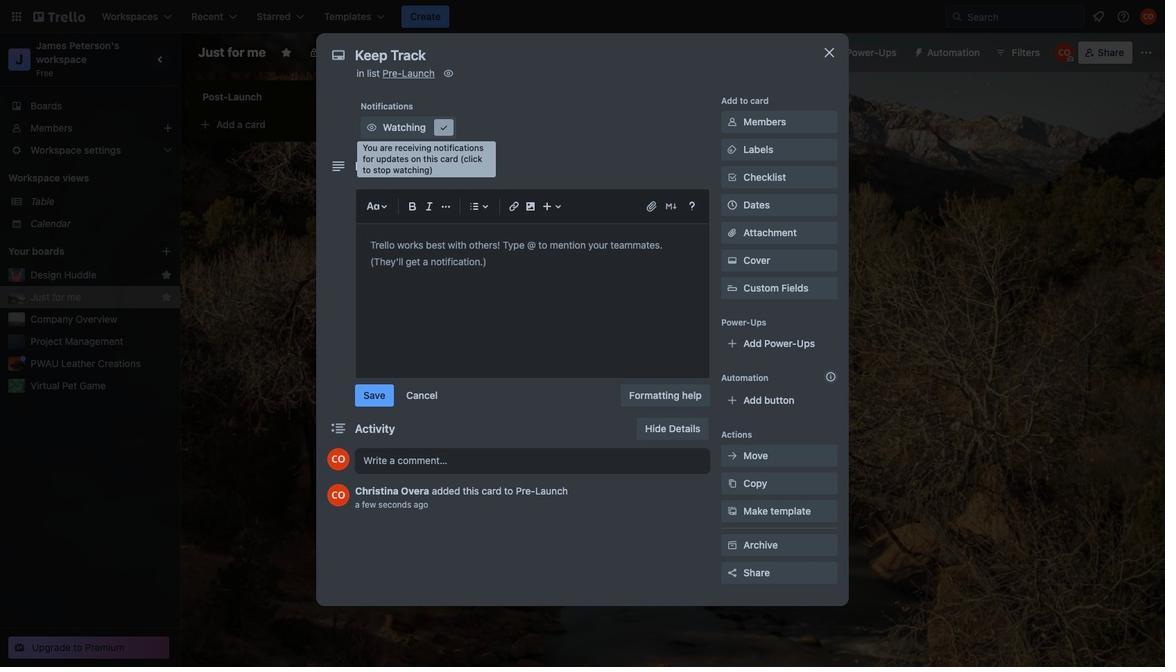 Task type: vqa. For each thing, say whether or not it's contained in the screenshot.
BOARD NAME "text field"
yes



Task type: locate. For each thing, give the bounding box(es) containing it.
christina overa (christinaovera) image right open information menu image
[[1140, 8, 1157, 25]]

starred icon image
[[161, 270, 172, 281], [161, 292, 172, 303]]

0 vertical spatial christina overa (christinaovera) image
[[327, 449, 350, 471]]

0 vertical spatial create from template… image
[[355, 119, 366, 130]]

text formatting group
[[404, 198, 454, 215]]

1 vertical spatial starred icon image
[[161, 292, 172, 303]]

primary element
[[0, 0, 1165, 33]]

Write a comment text field
[[355, 449, 710, 474]]

Search field
[[963, 7, 1084, 26]]

christina overa (christinaovera) image down 'search' field
[[1055, 43, 1074, 62]]

christina overa (christinaovera) image
[[327, 449, 350, 471], [327, 485, 350, 507]]

1 horizontal spatial create from template… image
[[552, 201, 563, 212]]

create from template… image
[[355, 119, 366, 130], [552, 201, 563, 212]]

1 horizontal spatial christina overa (christinaovera) image
[[1140, 8, 1157, 25]]

more formatting image
[[438, 198, 454, 215]]

0 horizontal spatial christina overa (christinaovera) image
[[1055, 43, 1074, 62]]

add board image
[[161, 246, 172, 257]]

open help dialog image
[[684, 198, 700, 215]]

Main content area, start typing to enter text. text field
[[370, 237, 695, 270]]

1 vertical spatial create from template… image
[[552, 201, 563, 212]]

sm image
[[442, 67, 456, 80], [725, 115, 739, 129], [365, 121, 379, 135], [437, 121, 451, 135], [725, 143, 739, 157], [725, 254, 739, 268], [725, 449, 739, 463], [725, 477, 739, 491], [725, 505, 739, 519], [725, 539, 739, 553]]

2 christina overa (christinaovera) image from the top
[[327, 485, 350, 507]]

None text field
[[348, 43, 806, 68]]

1 vertical spatial christina overa (christinaovera) image
[[1055, 43, 1074, 62]]

lists image
[[466, 198, 483, 215]]

search image
[[952, 11, 963, 22]]

2 starred icon image from the top
[[161, 292, 172, 303]]

star or unstar board image
[[281, 47, 292, 58]]

0 horizontal spatial create from template… image
[[355, 119, 366, 130]]

christina overa (christinaovera) image
[[1140, 8, 1157, 25], [1055, 43, 1074, 62]]

1 vertical spatial christina overa (christinaovera) image
[[327, 485, 350, 507]]

image image
[[522, 198, 539, 215]]

0 vertical spatial christina overa (christinaovera) image
[[1140, 8, 1157, 25]]

1 starred icon image from the top
[[161, 270, 172, 281]]

your boards with 6 items element
[[8, 243, 140, 260]]

0 vertical spatial starred icon image
[[161, 270, 172, 281]]



Task type: describe. For each thing, give the bounding box(es) containing it.
Board name text field
[[191, 42, 273, 64]]

0 notifications image
[[1090, 8, 1107, 25]]

sm image
[[908, 42, 927, 61]]

attach and insert link image
[[645, 200, 659, 214]]

1 christina overa (christinaovera) image from the top
[[327, 449, 350, 471]]

italic ⌘i image
[[421, 198, 438, 215]]

text styles image
[[365, 198, 381, 215]]

editor toolbar
[[362, 196, 703, 218]]

link ⌘k image
[[506, 198, 522, 215]]

close dialog image
[[821, 44, 838, 61]]

view markdown image
[[664, 200, 678, 214]]

show menu image
[[1139, 46, 1153, 60]]

christina overa (christinaovera) image inside primary element
[[1140, 8, 1157, 25]]

bold ⌘b image
[[404, 198, 421, 215]]

open information menu image
[[1117, 10, 1130, 24]]



